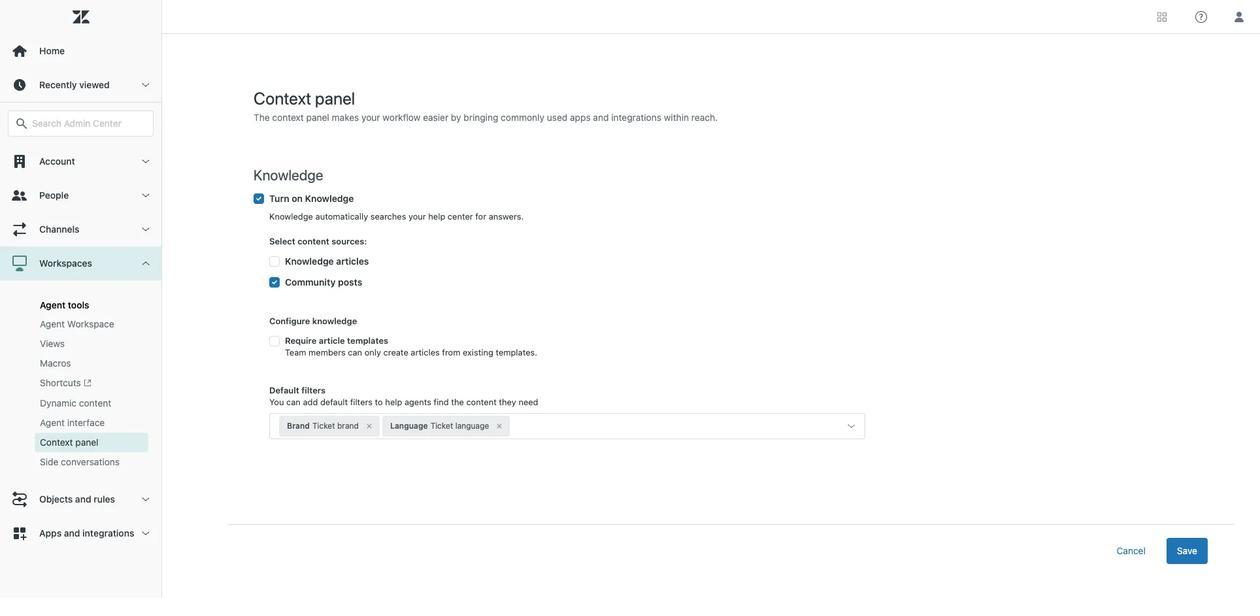 Task type: describe. For each thing, give the bounding box(es) containing it.
apps
[[39, 528, 62, 539]]

workspaces
[[39, 258, 92, 269]]

apps and integrations
[[39, 528, 134, 539]]

side conversations element
[[40, 456, 120, 469]]

recently viewed button
[[0, 68, 161, 102]]

tree inside primary element
[[0, 144, 161, 551]]

agent tools
[[40, 299, 89, 311]]

agent for agent workspace
[[40, 318, 65, 330]]

agent tools element
[[40, 299, 89, 311]]

content
[[79, 398, 111, 409]]

recently
[[39, 79, 77, 90]]

dynamic content element
[[40, 397, 111, 410]]

apps and integrations button
[[0, 517, 161, 551]]

help image
[[1196, 11, 1208, 23]]

macros element
[[40, 357, 71, 370]]

agent workspace link
[[35, 314, 148, 334]]

shortcuts
[[40, 377, 81, 388]]

agent for agent tools
[[40, 299, 65, 311]]

dynamic content link
[[35, 394, 148, 413]]

and for apps
[[64, 528, 80, 539]]

objects
[[39, 494, 73, 505]]

channels button
[[0, 212, 161, 246]]

views link
[[35, 334, 148, 354]]

rules
[[94, 494, 115, 505]]

zendesk products image
[[1158, 12, 1167, 21]]

shortcuts element
[[40, 377, 91, 391]]

views
[[40, 338, 65, 349]]

side conversations
[[40, 457, 120, 468]]

tools
[[68, 299, 89, 311]]

people button
[[0, 178, 161, 212]]

agent workspace
[[40, 318, 114, 330]]

account button
[[0, 144, 161, 178]]

none search field inside primary element
[[1, 110, 160, 137]]

primary element
[[0, 0, 162, 598]]

channels
[[39, 224, 79, 235]]

context panel element
[[40, 436, 98, 449]]

tree item inside primary element
[[0, 246, 161, 483]]

workspace
[[67, 318, 114, 330]]

panel
[[75, 437, 98, 448]]

context panel
[[40, 437, 98, 448]]

dynamic content
[[40, 398, 111, 409]]



Task type: locate. For each thing, give the bounding box(es) containing it.
account
[[39, 156, 75, 167]]

macros link
[[35, 354, 148, 373]]

context
[[40, 437, 73, 448]]

workspaces group
[[0, 280, 161, 483]]

agent interface
[[40, 417, 105, 428]]

viewed
[[79, 79, 110, 90]]

and right apps
[[64, 528, 80, 539]]

tree item containing workspaces
[[0, 246, 161, 483]]

Search Admin Center field
[[32, 118, 145, 129]]

views element
[[40, 337, 65, 350]]

and inside dropdown button
[[64, 528, 80, 539]]

dynamic
[[40, 398, 77, 409]]

agent
[[40, 299, 65, 311], [40, 318, 65, 330], [40, 417, 65, 428]]

tree containing account
[[0, 144, 161, 551]]

and
[[75, 494, 91, 505], [64, 528, 80, 539]]

2 vertical spatial agent
[[40, 417, 65, 428]]

tree item
[[0, 246, 161, 483]]

agent up the context
[[40, 417, 65, 428]]

workspaces button
[[0, 246, 161, 280]]

macros
[[40, 358, 71, 369]]

agent workspace element
[[40, 318, 114, 331]]

side conversations link
[[35, 453, 148, 472]]

1 vertical spatial and
[[64, 528, 80, 539]]

objects and rules button
[[0, 483, 161, 517]]

and for objects
[[75, 494, 91, 505]]

1 vertical spatial agent
[[40, 318, 65, 330]]

and left rules
[[75, 494, 91, 505]]

user menu image
[[1231, 8, 1248, 25]]

recently viewed
[[39, 79, 110, 90]]

1 agent from the top
[[40, 299, 65, 311]]

agent for agent interface
[[40, 417, 65, 428]]

0 vertical spatial and
[[75, 494, 91, 505]]

0 vertical spatial agent
[[40, 299, 65, 311]]

shortcuts link
[[35, 373, 148, 394]]

agent left tools
[[40, 299, 65, 311]]

None search field
[[1, 110, 160, 137]]

context panel link
[[35, 433, 148, 453]]

people
[[39, 190, 69, 201]]

and inside dropdown button
[[75, 494, 91, 505]]

agent interface element
[[40, 417, 105, 430]]

home button
[[0, 34, 161, 68]]

conversations
[[61, 457, 120, 468]]

interface
[[67, 417, 105, 428]]

3 agent from the top
[[40, 417, 65, 428]]

agent interface link
[[35, 413, 148, 433]]

2 agent from the top
[[40, 318, 65, 330]]

side
[[40, 457, 58, 468]]

integrations
[[82, 528, 134, 539]]

agent up views
[[40, 318, 65, 330]]

objects and rules
[[39, 494, 115, 505]]

tree
[[0, 144, 161, 551]]

home
[[39, 45, 65, 56]]



Task type: vqa. For each thing, say whether or not it's contained in the screenshot.
up
no



